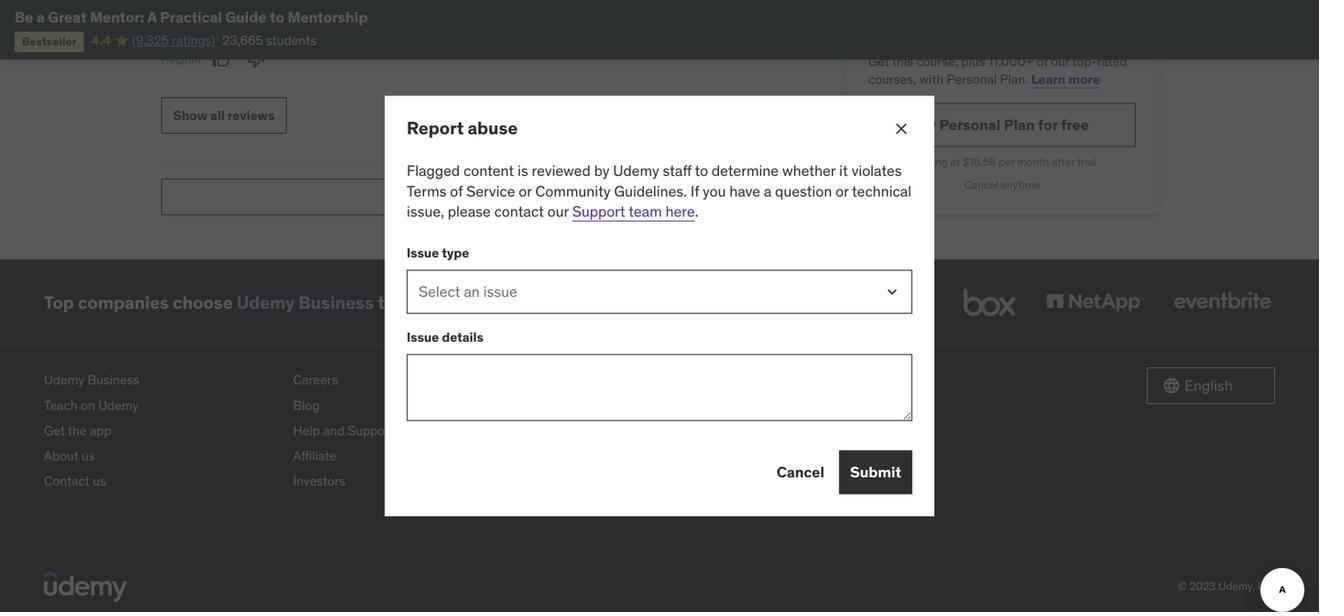 Task type: vqa. For each thing, say whether or not it's contained in the screenshot.
app on the left
yes



Task type: describe. For each thing, give the bounding box(es) containing it.
per
[[999, 155, 1015, 169]]

if
[[691, 182, 699, 200]]

whether
[[783, 161, 836, 180]]

show for show all reviews
[[173, 107, 208, 124]]

plus
[[962, 53, 985, 70]]

be
[[15, 8, 33, 27]]

issue for issue details
[[407, 329, 439, 346]]

of inside get this course, plus 11,000+ of our top-rated courses, with personal plan.
[[1037, 53, 1048, 70]]

report abuse button
[[161, 179, 803, 215]]

companies
[[78, 291, 169, 313]]

service
[[466, 182, 515, 200]]

.
[[695, 202, 699, 221]]

courses,
[[869, 71, 917, 88]]

careers
[[293, 372, 338, 388]]

is
[[518, 161, 528, 180]]

the
[[68, 422, 87, 439]]

business inside udemy business teach on udemy get the app about us contact us
[[87, 372, 139, 388]]

more for show more
[[199, 3, 230, 19]]

to for guide
[[270, 8, 284, 27]]

trial
[[1078, 155, 1097, 169]]

anytime
[[1001, 178, 1040, 192]]

technical
[[852, 182, 912, 200]]

4.4
[[91, 32, 111, 48]]

report inside button
[[441, 189, 483, 205]]

report abuse inside report abuse dialog
[[407, 117, 518, 139]]

netapp image
[[1043, 282, 1148, 323]]

get the app link
[[44, 418, 279, 443]]

content
[[464, 161, 514, 180]]

a
[[147, 8, 157, 27]]

career
[[540, 291, 592, 313]]

rated
[[1097, 53, 1127, 70]]

you
[[703, 182, 726, 200]]

submit
[[850, 463, 902, 481]]

english button
[[1147, 368, 1275, 404]]

flagged content is reviewed by udemy staff to determine whether it violates terms of service or community guidelines. if you have a question or technical issue, please contact our
[[407, 161, 912, 221]]

try
[[915, 115, 936, 134]]

0 vertical spatial us
[[82, 448, 95, 464]]

plan
[[1004, 115, 1035, 134]]

report inside dialog
[[407, 117, 464, 139]]

terms
[[407, 182, 447, 200]]

personal inside try personal plan for free 'link'
[[940, 115, 1001, 134]]

show all reviews
[[173, 107, 275, 124]]

blog
[[293, 397, 320, 413]]

cancel button
[[777, 450, 825, 494]]

demand
[[468, 291, 536, 313]]

issue type
[[407, 245, 469, 261]]

our inside the flagged content is reviewed by udemy staff to determine whether it violates terms of service or community guidelines. if you have a question or technical issue, please contact our
[[548, 202, 569, 221]]

23,665 students
[[222, 32, 317, 48]]

details
[[442, 329, 484, 346]]

starting at $16.58 per month after trial cancel anytime
[[908, 155, 1097, 192]]

english
[[1185, 376, 1233, 395]]

for
[[1038, 115, 1058, 134]]

a inside the flagged content is reviewed by udemy staff to determine whether it violates terms of service or community guidelines. if you have a question or technical issue, please contact our
[[764, 182, 772, 200]]

reviewed
[[532, 161, 591, 180]]

with
[[920, 71, 944, 88]]

all
[[210, 107, 225, 124]]

great
[[48, 8, 87, 27]]

1 vertical spatial us
[[93, 473, 106, 489]]

guidelines.
[[614, 182, 687, 200]]

close modal image
[[892, 120, 911, 138]]

1 horizontal spatial business
[[299, 291, 374, 313]]

udemy right the "on"
[[98, 397, 139, 413]]

practical
[[160, 8, 222, 27]]

help
[[293, 422, 320, 439]]

staff
[[663, 161, 692, 180]]

teach on udemy link
[[44, 393, 279, 418]]

top companies choose udemy business to build in-demand career skills.
[[44, 291, 644, 313]]

please
[[448, 202, 491, 221]]

here
[[666, 202, 695, 221]]

udemy,
[[1219, 579, 1255, 593]]

investors link
[[293, 469, 528, 494]]

mentor:
[[90, 8, 144, 27]]

by
[[594, 161, 610, 180]]

it
[[839, 161, 848, 180]]

contact us link
[[44, 469, 279, 494]]

0 vertical spatial udemy business link
[[237, 291, 374, 313]]

students
[[266, 32, 317, 48]]

show all reviews button
[[161, 97, 287, 134]]

issue for issue type
[[407, 245, 439, 261]]

team
[[629, 202, 662, 221]]

help and support link
[[293, 418, 528, 443]]

learn more
[[1032, 71, 1100, 88]]

plan.
[[1000, 71, 1029, 88]]

support team here link
[[572, 202, 695, 221]]

show for show more
[[161, 3, 196, 19]]

build
[[399, 291, 441, 313]]

ratings)
[[172, 32, 215, 48]]

skills.
[[596, 291, 644, 313]]

udemy business teach on udemy get the app about us contact us
[[44, 372, 139, 489]]

report abuse dialog
[[385, 96, 935, 516]]

more for learn more
[[1069, 71, 1100, 88]]

box image
[[959, 282, 1021, 323]]

submit button
[[839, 450, 913, 494]]

mark review by peter d. as unhelpful image
[[247, 51, 265, 69]]

flagged
[[407, 161, 460, 180]]



Task type: locate. For each thing, give the bounding box(es) containing it.
0 vertical spatial cancel
[[965, 178, 998, 192]]

careers link
[[293, 368, 528, 393]]

0 horizontal spatial our
[[548, 202, 569, 221]]

personal up $16.58
[[940, 115, 1001, 134]]

issue
[[407, 245, 439, 261], [407, 329, 439, 346]]

support team here .
[[572, 202, 699, 221]]

udemy up guidelines.
[[613, 161, 659, 180]]

0 horizontal spatial support
[[348, 422, 394, 439]]

udemy
[[613, 161, 659, 180], [237, 291, 295, 313], [44, 372, 84, 388], [98, 397, 139, 413]]

us
[[82, 448, 95, 464], [93, 473, 106, 489]]

be a great mentor: a practical guide to mentorship
[[15, 8, 368, 27]]

11,000+
[[989, 53, 1034, 70]]

to up 23,665 students
[[270, 8, 284, 27]]

of up learn
[[1037, 53, 1048, 70]]

a right have
[[764, 182, 772, 200]]

reviews
[[228, 107, 275, 124]]

get this course, plus 11,000+ of our top-rated courses, with personal plan.
[[869, 53, 1127, 88]]

0 vertical spatial show
[[161, 3, 196, 19]]

2 vertical spatial to
[[378, 291, 395, 313]]

question
[[775, 182, 832, 200]]

2 horizontal spatial to
[[695, 161, 708, 180]]

1 vertical spatial a
[[764, 182, 772, 200]]

1 vertical spatial more
[[1069, 71, 1100, 88]]

us right contact
[[93, 473, 106, 489]]

personal
[[947, 71, 997, 88], [940, 115, 1001, 134]]

inc.
[[1258, 579, 1275, 593]]

0 horizontal spatial more
[[199, 3, 230, 19]]

cancel left submit
[[777, 463, 825, 481]]

get left the
[[44, 422, 65, 439]]

app
[[90, 422, 111, 439]]

choose
[[173, 291, 233, 313]]

determine
[[712, 161, 779, 180]]

0 vertical spatial to
[[270, 8, 284, 27]]

our inside get this course, plus 11,000+ of our top-rated courses, with personal plan.
[[1051, 53, 1070, 70]]

about
[[44, 448, 79, 464]]

2 issue from the top
[[407, 329, 439, 346]]

have
[[730, 182, 761, 200]]

0 vertical spatial get
[[869, 53, 890, 70]]

course,
[[917, 53, 958, 70]]

report abuse up content
[[407, 117, 518, 139]]

personal inside get this course, plus 11,000+ of our top-rated courses, with personal plan.
[[947, 71, 997, 88]]

cancel
[[965, 178, 998, 192], [777, 463, 825, 481]]

to up if at right top
[[695, 161, 708, 180]]

small image
[[1163, 377, 1181, 395]]

get up courses,
[[869, 53, 890, 70]]

affiliate
[[293, 448, 336, 464]]

more inside button
[[199, 3, 230, 19]]

2 or from the left
[[836, 182, 849, 200]]

1 issue from the top
[[407, 245, 439, 261]]

learn more link
[[1032, 71, 1100, 88]]

month
[[1018, 155, 1049, 169]]

our up learn more
[[1051, 53, 1070, 70]]

in-
[[445, 291, 468, 313]]

1 horizontal spatial our
[[1051, 53, 1070, 70]]

helpful?
[[161, 52, 202, 67]]

of up "please"
[[450, 182, 463, 200]]

1 horizontal spatial support
[[572, 202, 626, 221]]

0 vertical spatial issue
[[407, 245, 439, 261]]

blog link
[[293, 393, 528, 418]]

0 vertical spatial support
[[572, 202, 626, 221]]

0 horizontal spatial or
[[519, 182, 532, 200]]

business up the careers
[[299, 291, 374, 313]]

udemy up teach
[[44, 372, 84, 388]]

1 vertical spatial issue
[[407, 329, 439, 346]]

0 horizontal spatial to
[[270, 8, 284, 27]]

get inside get this course, plus 11,000+ of our top-rated courses, with personal plan.
[[869, 53, 890, 70]]

1 vertical spatial business
[[87, 372, 139, 388]]

top
[[44, 291, 74, 313]]

or
[[519, 182, 532, 200], [836, 182, 849, 200]]

community
[[535, 182, 611, 200]]

business up the "on"
[[87, 372, 139, 388]]

issue,
[[407, 202, 444, 221]]

mentorship
[[288, 8, 368, 27]]

$16.58
[[963, 155, 996, 169]]

top-
[[1073, 53, 1097, 70]]

udemy image
[[44, 571, 127, 602]]

1 vertical spatial udemy business link
[[44, 368, 279, 393]]

1 horizontal spatial get
[[869, 53, 890, 70]]

show inside show more button
[[161, 3, 196, 19]]

0 vertical spatial abuse
[[468, 117, 518, 139]]

to left 'build'
[[378, 291, 395, 313]]

1 vertical spatial personal
[[940, 115, 1001, 134]]

a
[[37, 8, 45, 27], [764, 182, 772, 200]]

of
[[1037, 53, 1048, 70], [450, 182, 463, 200]]

show more button
[[161, 0, 230, 29]]

udemy business link up get the app link
[[44, 368, 279, 393]]

0 vertical spatial report
[[407, 117, 464, 139]]

about us link
[[44, 443, 279, 469]]

0 vertical spatial more
[[199, 3, 230, 19]]

0 horizontal spatial of
[[450, 182, 463, 200]]

violates
[[852, 161, 902, 180]]

and
[[323, 422, 345, 439]]

0 vertical spatial our
[[1051, 53, 1070, 70]]

1 horizontal spatial or
[[836, 182, 849, 200]]

after
[[1052, 155, 1075, 169]]

1 horizontal spatial more
[[1069, 71, 1100, 88]]

1 horizontal spatial of
[[1037, 53, 1048, 70]]

abuse
[[468, 117, 518, 139], [486, 189, 523, 205]]

23,665
[[222, 32, 263, 48]]

investors
[[293, 473, 345, 489]]

report down content
[[441, 189, 483, 205]]

abuse down content
[[486, 189, 523, 205]]

1 vertical spatial report abuse
[[441, 189, 523, 205]]

0 vertical spatial business
[[299, 291, 374, 313]]

personal down plus
[[947, 71, 997, 88]]

1 vertical spatial report
[[441, 189, 483, 205]]

0 horizontal spatial get
[[44, 422, 65, 439]]

show inside show all reviews button
[[173, 107, 208, 124]]

of inside the flagged content is reviewed by udemy staff to determine whether it violates terms of service or community guidelines. if you have a question or technical issue, please contact our
[[450, 182, 463, 200]]

0 vertical spatial report abuse
[[407, 117, 518, 139]]

on
[[81, 397, 95, 413]]

0 horizontal spatial cancel
[[777, 463, 825, 481]]

0 vertical spatial personal
[[947, 71, 997, 88]]

a right be
[[37, 8, 45, 27]]

1 vertical spatial of
[[450, 182, 463, 200]]

cancel down $16.58
[[965, 178, 998, 192]]

0 vertical spatial of
[[1037, 53, 1048, 70]]

issue left type
[[407, 245, 439, 261]]

report abuse inside report abuse button
[[441, 189, 523, 205]]

udemy right choose
[[237, 291, 295, 313]]

1 vertical spatial show
[[173, 107, 208, 124]]

report up the flagged
[[407, 117, 464, 139]]

support
[[572, 202, 626, 221], [348, 422, 394, 439]]

get
[[869, 53, 890, 70], [44, 422, 65, 439]]

report abuse down content
[[441, 189, 523, 205]]

to
[[270, 8, 284, 27], [695, 161, 708, 180], [378, 291, 395, 313]]

more
[[199, 3, 230, 19], [1069, 71, 1100, 88]]

(9,325
[[132, 32, 169, 48]]

volkswagen image
[[897, 282, 937, 323]]

1 horizontal spatial cancel
[[965, 178, 998, 192]]

to inside the flagged content is reviewed by udemy staff to determine whether it violates terms of service or community guidelines. if you have a question or technical issue, please contact our
[[695, 161, 708, 180]]

issue down 'build'
[[407, 329, 439, 346]]

contact
[[44, 473, 90, 489]]

0 horizontal spatial a
[[37, 8, 45, 27]]

at
[[950, 155, 960, 169]]

1 vertical spatial abuse
[[486, 189, 523, 205]]

show left all
[[173, 107, 208, 124]]

type
[[442, 245, 469, 261]]

Issue details text field
[[407, 354, 913, 421]]

udemy inside the flagged content is reviewed by udemy staff to determine whether it violates terms of service or community guidelines. if you have a question or technical issue, please contact our
[[613, 161, 659, 180]]

abuse up content
[[468, 117, 518, 139]]

udemy business link up the careers
[[237, 291, 374, 313]]

1 vertical spatial support
[[348, 422, 394, 439]]

show
[[161, 3, 196, 19], [173, 107, 208, 124]]

affiliate link
[[293, 443, 528, 469]]

get inside udemy business teach on udemy get the app about us contact us
[[44, 422, 65, 439]]

1 or from the left
[[519, 182, 532, 200]]

us right about
[[82, 448, 95, 464]]

1 vertical spatial cancel
[[777, 463, 825, 481]]

1 vertical spatial our
[[548, 202, 569, 221]]

support inside report abuse dialog
[[572, 202, 626, 221]]

0 horizontal spatial business
[[87, 372, 139, 388]]

cancel inside report abuse dialog
[[777, 463, 825, 481]]

try personal plan for free link
[[869, 103, 1136, 147]]

our down 'community'
[[548, 202, 569, 221]]

or down it on the right of the page
[[836, 182, 849, 200]]

eventbrite image
[[1170, 282, 1275, 323]]

abuse inside dialog
[[468, 117, 518, 139]]

starting
[[908, 155, 948, 169]]

to for staff
[[695, 161, 708, 180]]

support down 'community'
[[572, 202, 626, 221]]

issue details
[[407, 329, 484, 346]]

mark review by peter d. as helpful image
[[212, 51, 231, 69]]

1 horizontal spatial to
[[378, 291, 395, 313]]

(9,325 ratings)
[[132, 32, 215, 48]]

0 vertical spatial a
[[37, 8, 45, 27]]

learn
[[1032, 71, 1066, 88]]

teach
[[44, 397, 78, 413]]

1 horizontal spatial a
[[764, 182, 772, 200]]

1 vertical spatial to
[[695, 161, 708, 180]]

nasdaq image
[[770, 282, 875, 323]]

or down the is
[[519, 182, 532, 200]]

support right and
[[348, 422, 394, 439]]

1 vertical spatial get
[[44, 422, 65, 439]]

support inside "careers blog help and support affiliate investors"
[[348, 422, 394, 439]]

guide
[[225, 8, 267, 27]]

bestseller
[[22, 34, 77, 48]]

show right a
[[161, 3, 196, 19]]

cancel inside starting at $16.58 per month after trial cancel anytime
[[965, 178, 998, 192]]

show more
[[161, 3, 230, 19]]

free
[[1061, 115, 1089, 134]]

abuse inside button
[[486, 189, 523, 205]]



